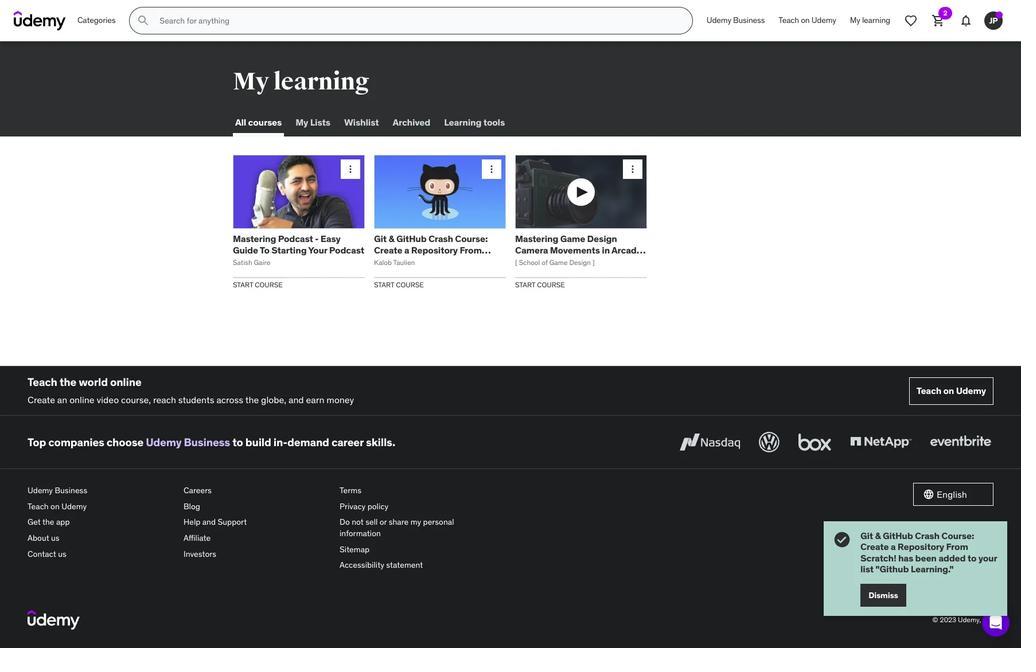 Task type: locate. For each thing, give the bounding box(es) containing it.
create left an
[[28, 394, 55, 406]]

repository inside "git & github crash course: create a repository from scratch! has been added to your list "github learning.""
[[898, 541, 944, 553]]

create up list
[[861, 541, 889, 553]]

categories
[[77, 15, 116, 25]]

0 horizontal spatial from
[[460, 244, 482, 256]]

udemy image
[[14, 11, 66, 30], [28, 610, 80, 630]]

mastering podcast -  easy guide to starting your podcast link
[[233, 233, 364, 256]]

0 horizontal spatial mastering
[[233, 233, 276, 245]]

0 vertical spatial on
[[801, 15, 810, 25]]

teach
[[779, 15, 799, 25], [28, 375, 57, 389], [917, 385, 942, 397], [28, 501, 49, 512]]

1 vertical spatial my learning
[[233, 67, 369, 96]]

contact
[[28, 549, 56, 559]]

1 vertical spatial on
[[944, 385, 954, 397]]

on for top teach on udemy link
[[801, 15, 810, 25]]

git up list
[[861, 530, 873, 542]]

your
[[308, 244, 327, 256]]

github inside "git & github crash course: create a repository from scratch! has been added to your list "github learning.""
[[883, 530, 913, 542]]

0 horizontal spatial course
[[255, 280, 283, 289]]

course options image
[[345, 164, 356, 175], [627, 164, 639, 175]]

udemy business
[[707, 15, 765, 25]]

a up taulien
[[404, 244, 409, 256]]

git
[[374, 233, 387, 245], [861, 530, 873, 542]]

my learning link
[[843, 7, 897, 34]]

on inside the udemy business teach on udemy get the app about us contact us
[[51, 501, 60, 512]]

scratch! for git & github crash course: create a repository from scratch! has been added to your list "github learning."
[[861, 552, 897, 564]]

blog
[[184, 501, 200, 512]]

1 horizontal spatial podcast
[[329, 244, 364, 256]]

scratch!
[[374, 255, 410, 267], [861, 552, 897, 564]]

and
[[289, 394, 304, 406], [202, 517, 216, 528]]

2 horizontal spatial the
[[245, 394, 259, 406]]

1 vertical spatial github
[[883, 530, 913, 542]]

github up taulien
[[396, 233, 427, 245]]

on for the rightmost teach on udemy link
[[944, 385, 954, 397]]

starting
[[272, 244, 307, 256]]

game inside mastering game design camera movements in arcade studio
[[560, 233, 585, 245]]

0 vertical spatial learning
[[862, 15, 890, 25]]

teach on udemy
[[779, 15, 836, 25], [917, 385, 986, 397]]

0 vertical spatial github
[[396, 233, 427, 245]]

create up kalob
[[374, 244, 402, 256]]

crash for git & github crash course: create a repository from scratch! has been added to your list "github learning."
[[915, 530, 940, 542]]

2 start course from the left
[[374, 280, 424, 289]]

earn
[[306, 394, 324, 406]]

business inside 'link'
[[733, 15, 765, 25]]

mastering for guide
[[233, 233, 276, 245]]

udemy business teach on udemy get the app about us contact us
[[28, 486, 87, 559]]

guide
[[233, 244, 258, 256]]

top companies choose udemy business to build in-demand career skills.
[[28, 435, 395, 449]]

2 horizontal spatial start
[[515, 280, 536, 289]]

my left wishlist image at the top right of the page
[[850, 15, 860, 25]]

0 horizontal spatial and
[[202, 517, 216, 528]]

my left the 'lists'
[[296, 117, 308, 128]]

a
[[404, 244, 409, 256], [891, 541, 896, 553]]

& inside "git & github crash course: create a repository from scratch! has been added to your list "github learning.""
[[875, 530, 881, 542]]

git inside "git & github crash course: create a repository from scratch! has been added to your list "github learning.""
[[861, 530, 873, 542]]

get
[[28, 517, 41, 528]]

support
[[218, 517, 247, 528]]

from inside git & github crash course: create a repository from scratch!
[[460, 244, 482, 256]]

start course down kalob taulien on the left of page
[[374, 280, 424, 289]]

all courses
[[235, 117, 282, 128]]

course down gaire on the left top of page
[[255, 280, 283, 289]]

& inside git & github crash course: create a repository from scratch!
[[389, 233, 395, 245]]

0 vertical spatial repository
[[411, 244, 458, 256]]

1 vertical spatial a
[[891, 541, 896, 553]]

0 horizontal spatial the
[[42, 517, 54, 528]]

1 horizontal spatial online
[[110, 375, 142, 389]]

1 horizontal spatial mastering
[[515, 233, 558, 245]]

design
[[587, 233, 617, 245], [569, 258, 591, 267]]

mastering inside mastering podcast -  easy guide to starting your podcast satish gaire
[[233, 233, 276, 245]]

repository up learning."
[[898, 541, 944, 553]]

1 horizontal spatial teach on udemy
[[917, 385, 986, 397]]

podcast right your
[[329, 244, 364, 256]]

0 vertical spatial udemy image
[[14, 11, 66, 30]]

1 horizontal spatial course
[[396, 280, 424, 289]]

money
[[327, 394, 354, 406]]

design up ]
[[587, 233, 617, 245]]

business inside the udemy business teach on udemy get the app about us contact us
[[55, 486, 87, 496]]

1 vertical spatial create
[[28, 394, 55, 406]]

2 vertical spatial business
[[55, 486, 87, 496]]

0 vertical spatial my learning
[[850, 15, 890, 25]]

git inside git & github crash course: create a repository from scratch!
[[374, 233, 387, 245]]

crash
[[429, 233, 453, 245], [915, 530, 940, 542]]

an
[[57, 394, 67, 406]]

my learning
[[850, 15, 890, 25], [233, 67, 369, 96]]

shopping cart with 2 items image
[[932, 14, 946, 28]]

& for git & github crash course: create a repository from scratch! has been added to your list "github learning."
[[875, 530, 881, 542]]

1 vertical spatial to
[[968, 552, 977, 564]]

1 horizontal spatial on
[[801, 15, 810, 25]]

2 course from the left
[[396, 280, 424, 289]]

in
[[602, 244, 610, 256]]

policy
[[368, 501, 389, 512]]

github for git & github crash course: create a repository from scratch! has been added to your list "github learning."
[[883, 530, 913, 542]]

affiliate link
[[184, 531, 330, 547]]

0 horizontal spatial teach on udemy
[[779, 15, 836, 25]]

course: for git & github crash course: create a repository from scratch! has been added to your list "github learning."
[[942, 530, 974, 542]]

github for git & github crash course: create a repository from scratch!
[[396, 233, 427, 245]]

choose
[[107, 435, 143, 449]]

learning inside my learning link
[[862, 15, 890, 25]]

start course
[[233, 280, 283, 289], [374, 280, 424, 289], [515, 280, 565, 289]]

2 vertical spatial my
[[296, 117, 308, 128]]

0 horizontal spatial start
[[233, 280, 253, 289]]

git & github crash course: create a repository from scratch! has been added to your list "github learning." status
[[824, 522, 1008, 616]]

2 course options image from the left
[[627, 164, 639, 175]]

us
[[51, 533, 60, 543], [58, 549, 66, 559]]

1 vertical spatial us
[[58, 549, 66, 559]]

not
[[352, 517, 364, 528]]

my
[[850, 15, 860, 25], [233, 67, 269, 96], [296, 117, 308, 128]]

learning up the 'lists'
[[273, 67, 369, 96]]

the up an
[[60, 375, 76, 389]]

1 vertical spatial scratch!
[[861, 552, 897, 564]]

us right about on the left of the page
[[51, 533, 60, 543]]

the inside the udemy business teach on udemy get the app about us contact us
[[42, 517, 54, 528]]

to left 'your'
[[968, 552, 977, 564]]

mastering for movements
[[515, 233, 558, 245]]

0 horizontal spatial course:
[[455, 233, 488, 245]]

mastering
[[233, 233, 276, 245], [515, 233, 558, 245]]

udemy business link
[[700, 7, 772, 34], [146, 435, 230, 449], [28, 483, 174, 499]]

2 start from the left
[[374, 280, 394, 289]]

on
[[801, 15, 810, 25], [944, 385, 954, 397], [51, 501, 60, 512]]

start down school
[[515, 280, 536, 289]]

course down [ school of game design ]
[[537, 280, 565, 289]]

0 vertical spatial a
[[404, 244, 409, 256]]

& up kalob taulien on the left of page
[[389, 233, 395, 245]]

1 start course from the left
[[233, 280, 283, 289]]

dismiss
[[869, 590, 898, 601]]

online right an
[[70, 394, 94, 406]]

volkswagen image
[[757, 430, 782, 455]]

and right the help
[[202, 517, 216, 528]]

0 vertical spatial crash
[[429, 233, 453, 245]]

0 vertical spatial business
[[733, 15, 765, 25]]

2 vertical spatial teach on udemy link
[[28, 499, 174, 515]]

mastering game design camera movements in arcade studio link
[[515, 233, 646, 267]]

0 horizontal spatial crash
[[429, 233, 453, 245]]

©
[[933, 615, 938, 624]]

crash inside git & github crash course: create a repository from scratch!
[[429, 233, 453, 245]]

lists
[[310, 117, 330, 128]]

game up [ school of game design ]
[[560, 233, 585, 245]]

course:
[[455, 233, 488, 245], [942, 530, 974, 542]]

crash for git & github crash course: create a repository from scratch!
[[429, 233, 453, 245]]

scratch! inside "git & github crash course: create a repository from scratch! has been added to your list "github learning.""
[[861, 552, 897, 564]]

0 vertical spatial &
[[389, 233, 395, 245]]

2 mastering from the left
[[515, 233, 558, 245]]

0 vertical spatial course:
[[455, 233, 488, 245]]

english
[[937, 489, 967, 500]]

all courses link
[[233, 109, 284, 137]]

online
[[110, 375, 142, 389], [70, 394, 94, 406]]

1 horizontal spatial start
[[374, 280, 394, 289]]

3 start course from the left
[[515, 280, 565, 289]]

repository for git & github crash course: create a repository from scratch! has been added to your list "github learning."
[[898, 541, 944, 553]]

1 vertical spatial and
[[202, 517, 216, 528]]

2 horizontal spatial on
[[944, 385, 954, 397]]

0 vertical spatial and
[[289, 394, 304, 406]]

git up kalob
[[374, 233, 387, 245]]

course for mastering podcast -  easy guide to starting your podcast
[[255, 280, 283, 289]]

start course for git & github crash course: create a repository from scratch!
[[374, 280, 424, 289]]

in-
[[274, 435, 287, 449]]

kalob
[[374, 258, 392, 267]]

1 horizontal spatial git
[[861, 530, 873, 542]]

scratch! inside git & github crash course: create a repository from scratch!
[[374, 255, 410, 267]]

0 horizontal spatial start course
[[233, 280, 283, 289]]

my learning left wishlist image at the top right of the page
[[850, 15, 890, 25]]

1 horizontal spatial github
[[883, 530, 913, 542]]

and left earn
[[289, 394, 304, 406]]

us right contact
[[58, 549, 66, 559]]

2 vertical spatial udemy business link
[[28, 483, 174, 499]]

2 horizontal spatial create
[[861, 541, 889, 553]]

game right of at right top
[[549, 258, 568, 267]]

1 horizontal spatial scratch!
[[861, 552, 897, 564]]

mastering up gaire on the left top of page
[[233, 233, 276, 245]]

github inside git & github crash course: create a repository from scratch!
[[396, 233, 427, 245]]

start down satish
[[233, 280, 253, 289]]

1 mastering from the left
[[233, 233, 276, 245]]

do
[[340, 517, 350, 528]]

0 horizontal spatial business
[[55, 486, 87, 496]]

0 horizontal spatial git
[[374, 233, 387, 245]]

create inside "git & github crash course: create a repository from scratch! has been added to your list "github learning.""
[[861, 541, 889, 553]]

1 horizontal spatial crash
[[915, 530, 940, 542]]

box image
[[796, 430, 834, 455]]

git & github crash course: create a repository from scratch! link
[[374, 233, 491, 267]]

demand
[[287, 435, 329, 449]]

the left globe,
[[245, 394, 259, 406]]

course options image
[[486, 164, 497, 175]]

& up "github
[[875, 530, 881, 542]]

0 horizontal spatial online
[[70, 394, 94, 406]]

3 course from the left
[[537, 280, 565, 289]]

design inside mastering game design camera movements in arcade studio
[[587, 233, 617, 245]]

udemy
[[707, 15, 732, 25], [812, 15, 836, 25], [956, 385, 986, 397], [146, 435, 182, 449], [28, 486, 53, 496], [62, 501, 87, 512]]

github
[[396, 233, 427, 245], [883, 530, 913, 542]]

0 horizontal spatial course options image
[[345, 164, 356, 175]]

1 horizontal spatial my
[[296, 117, 308, 128]]

0 horizontal spatial my
[[233, 67, 269, 96]]

create inside git & github crash course: create a repository from scratch!
[[374, 244, 402, 256]]

repository up taulien
[[411, 244, 458, 256]]

1 horizontal spatial a
[[891, 541, 896, 553]]

learning
[[862, 15, 890, 25], [273, 67, 369, 96]]

design down movements
[[569, 258, 591, 267]]

1 vertical spatial design
[[569, 258, 591, 267]]

1 horizontal spatial course options image
[[627, 164, 639, 175]]

1 course from the left
[[255, 280, 283, 289]]

terms privacy policy do not sell or share my personal information sitemap accessibility statement
[[340, 486, 454, 570]]

0 vertical spatial the
[[60, 375, 76, 389]]

start course down of at right top
[[515, 280, 565, 289]]

course,
[[121, 394, 151, 406]]

about
[[28, 533, 49, 543]]

1 horizontal spatial the
[[60, 375, 76, 389]]

mastering up studio
[[515, 233, 558, 245]]

1 horizontal spatial and
[[289, 394, 304, 406]]

teach on udemy link
[[772, 7, 843, 34], [909, 377, 994, 405], [28, 499, 174, 515]]

share
[[389, 517, 409, 528]]

1 horizontal spatial business
[[184, 435, 230, 449]]

0 vertical spatial to
[[232, 435, 243, 449]]

from
[[460, 244, 482, 256], [946, 541, 968, 553]]

movements
[[550, 244, 600, 256]]

1 horizontal spatial my learning
[[850, 15, 890, 25]]

1 start from the left
[[233, 280, 253, 289]]

0 horizontal spatial on
[[51, 501, 60, 512]]

1 vertical spatial teach on udemy
[[917, 385, 986, 397]]

a inside git & github crash course: create a repository from scratch!
[[404, 244, 409, 256]]

0 vertical spatial design
[[587, 233, 617, 245]]

submit search image
[[137, 14, 151, 28]]

from inside "git & github crash course: create a repository from scratch! has been added to your list "github learning.""
[[946, 541, 968, 553]]

1 horizontal spatial repository
[[898, 541, 944, 553]]

course down taulien
[[396, 280, 424, 289]]

repository inside git & github crash course: create a repository from scratch!
[[411, 244, 458, 256]]

0 horizontal spatial a
[[404, 244, 409, 256]]

git for git & github crash course: create a repository from scratch! has been added to your list "github learning."
[[861, 530, 873, 542]]

to left build
[[232, 435, 243, 449]]

top
[[28, 435, 46, 449]]

my lists
[[296, 117, 330, 128]]

small image
[[923, 489, 935, 500]]

my for my learning link
[[850, 15, 860, 25]]

0 vertical spatial teach on udemy
[[779, 15, 836, 25]]

course: inside "git & github crash course: create a repository from scratch! has been added to your list "github learning.""
[[942, 530, 974, 542]]

0 horizontal spatial &
[[389, 233, 395, 245]]

podcast left -
[[278, 233, 313, 245]]

learning left wishlist image at the top right of the page
[[862, 15, 890, 25]]

2023
[[940, 615, 957, 624]]

your
[[979, 552, 997, 564]]

my learning up my lists
[[233, 67, 369, 96]]

0 horizontal spatial learning
[[273, 67, 369, 96]]

1 horizontal spatial course:
[[942, 530, 974, 542]]

and inside teach the world online create an online video course, reach students across the globe, and earn money
[[289, 394, 304, 406]]

1 horizontal spatial create
[[374, 244, 402, 256]]

0 vertical spatial online
[[110, 375, 142, 389]]

1 vertical spatial from
[[946, 541, 968, 553]]

0 vertical spatial my
[[850, 15, 860, 25]]

2 horizontal spatial start course
[[515, 280, 565, 289]]

git for git & github crash course: create a repository from scratch!
[[374, 233, 387, 245]]

business for udemy business
[[733, 15, 765, 25]]

a for git & github crash course: create a repository from scratch! has been added to your list "github learning."
[[891, 541, 896, 553]]

mastering inside mastering game design camera movements in arcade studio
[[515, 233, 558, 245]]

0 horizontal spatial my learning
[[233, 67, 369, 96]]

my up "all courses"
[[233, 67, 269, 96]]

2 vertical spatial the
[[42, 517, 54, 528]]

1 horizontal spatial learning
[[862, 15, 890, 25]]

1 course options image from the left
[[345, 164, 356, 175]]

the right the get
[[42, 517, 54, 528]]

eventbrite image
[[928, 430, 994, 455]]

start down kalob
[[374, 280, 394, 289]]

&
[[389, 233, 395, 245], [875, 530, 881, 542]]

start for mastering game design camera movements in arcade studio
[[515, 280, 536, 289]]

2 horizontal spatial course
[[537, 280, 565, 289]]

github up has
[[883, 530, 913, 542]]

list
[[861, 563, 874, 575]]

1 vertical spatial git
[[861, 530, 873, 542]]

accessibility statement link
[[340, 558, 487, 574]]

start
[[233, 280, 253, 289], [374, 280, 394, 289], [515, 280, 536, 289]]

online up course,
[[110, 375, 142, 389]]

crash inside "git & github crash course: create a repository from scratch! has been added to your list "github learning.""
[[915, 530, 940, 542]]

1 horizontal spatial start course
[[374, 280, 424, 289]]

2 horizontal spatial my
[[850, 15, 860, 25]]

archived link
[[390, 109, 433, 137]]

world
[[79, 375, 108, 389]]

netapp image
[[848, 430, 914, 455]]

business for udemy business teach on udemy get the app about us contact us
[[55, 486, 87, 496]]

taulien
[[393, 258, 415, 267]]

a inside "git & github crash course: create a repository from scratch! has been added to your list "github learning.""
[[891, 541, 896, 553]]

1 horizontal spatial &
[[875, 530, 881, 542]]

1 horizontal spatial teach on udemy link
[[772, 7, 843, 34]]

students
[[178, 394, 214, 406]]

1 vertical spatial teach on udemy link
[[909, 377, 994, 405]]

2 link
[[925, 7, 952, 34]]

0 vertical spatial create
[[374, 244, 402, 256]]

start course down gaire on the left top of page
[[233, 280, 283, 289]]

inc.
[[983, 615, 994, 624]]

course: inside git & github crash course: create a repository from scratch!
[[455, 233, 488, 245]]

a left has
[[891, 541, 896, 553]]

3 start from the left
[[515, 280, 536, 289]]



Task type: describe. For each thing, give the bounding box(es) containing it.
affiliate
[[184, 533, 211, 543]]

course for git & github crash course: create a repository from scratch!
[[396, 280, 424, 289]]

information
[[340, 528, 381, 539]]

notifications image
[[959, 14, 973, 28]]

added
[[939, 552, 966, 564]]

help
[[184, 517, 200, 528]]

investors link
[[184, 547, 330, 562]]

git & github crash course: create a repository from scratch!
[[374, 233, 488, 267]]

my for my lists link on the top left
[[296, 117, 308, 128]]

studio
[[515, 255, 544, 267]]

course options image for mastering game design camera movements in arcade studio
[[627, 164, 639, 175]]

mastering podcast -  easy guide to starting your podcast satish gaire
[[233, 233, 364, 267]]

archived
[[393, 117, 430, 128]]

sell
[[366, 517, 378, 528]]

categories button
[[71, 7, 122, 34]]

course for mastering game design camera movements in arcade studio
[[537, 280, 565, 289]]

learning tools link
[[442, 109, 507, 137]]

blog link
[[184, 499, 330, 515]]

teach on udemy for top teach on udemy link
[[779, 15, 836, 25]]

from for git & github crash course: create a repository from scratch! has been added to your list "github learning."
[[946, 541, 968, 553]]

my lists link
[[293, 109, 333, 137]]

learning
[[444, 117, 482, 128]]

start for git & github crash course: create a repository from scratch!
[[374, 280, 394, 289]]

my
[[411, 517, 421, 528]]

0 vertical spatial teach on udemy link
[[772, 7, 843, 34]]

you have alerts image
[[996, 11, 1003, 18]]

and inside careers blog help and support affiliate investors
[[202, 517, 216, 528]]

satish
[[233, 258, 252, 267]]

gaire
[[254, 258, 270, 267]]

0 horizontal spatial podcast
[[278, 233, 313, 245]]

nasdaq image
[[677, 430, 743, 455]]

0 vertical spatial udemy business link
[[700, 7, 772, 34]]

careers link
[[184, 483, 330, 499]]

statement
[[386, 560, 423, 570]]

teach on udemy for the rightmost teach on udemy link
[[917, 385, 986, 397]]

1 vertical spatial online
[[70, 394, 94, 406]]

privacy
[[340, 501, 366, 512]]

1 vertical spatial business
[[184, 435, 230, 449]]

skills.
[[366, 435, 395, 449]]

1 vertical spatial my
[[233, 67, 269, 96]]

scratch! for git & github crash course: create a repository from scratch!
[[374, 255, 410, 267]]

jp
[[989, 15, 998, 26]]

Search for anything text field
[[157, 11, 679, 30]]

1 vertical spatial the
[[245, 394, 259, 406]]

start course for mastering game design camera movements in arcade studio
[[515, 280, 565, 289]]

jp link
[[980, 7, 1008, 34]]

create inside teach the world online create an online video course, reach students across the globe, and earn money
[[28, 394, 55, 406]]

from for git & github crash course: create a repository from scratch!
[[460, 244, 482, 256]]

sitemap
[[340, 544, 370, 555]]

contact us link
[[28, 547, 174, 562]]

get the app link
[[28, 515, 174, 531]]

globe,
[[261, 394, 286, 406]]

english button
[[913, 483, 994, 506]]

career
[[332, 435, 364, 449]]

dismiss button
[[861, 584, 907, 607]]

teach inside teach the world online create an online video course, reach students across the globe, and earn money
[[28, 375, 57, 389]]

1 vertical spatial udemy image
[[28, 610, 80, 630]]

start course for mastering podcast -  easy guide to starting your podcast
[[233, 280, 283, 289]]

start for mastering podcast -  easy guide to starting your podcast
[[233, 280, 253, 289]]

0 vertical spatial us
[[51, 533, 60, 543]]

careers blog help and support affiliate investors
[[184, 486, 247, 559]]

create for git & github crash course: create a repository from scratch!
[[374, 244, 402, 256]]

accessibility
[[340, 560, 384, 570]]

companies
[[48, 435, 104, 449]]

do not sell or share my personal information button
[[340, 515, 487, 542]]

app
[[56, 517, 70, 528]]

to inside "git & github crash course: create a repository from scratch! has been added to your list "github learning.""
[[968, 552, 977, 564]]

video
[[97, 394, 119, 406]]

investors
[[184, 549, 216, 559]]

teach inside the udemy business teach on udemy get the app about us contact us
[[28, 501, 49, 512]]

1 vertical spatial game
[[549, 258, 568, 267]]

mastering game design camera movements in arcade studio
[[515, 233, 642, 267]]

2
[[944, 9, 948, 17]]

careers
[[184, 486, 212, 496]]

has
[[898, 552, 914, 564]]

udemy inside 'link'
[[707, 15, 732, 25]]

personal
[[423, 517, 454, 528]]

been
[[915, 552, 937, 564]]

© 2023 udemy, inc.
[[933, 615, 994, 624]]

a for git & github crash course: create a repository from scratch!
[[404, 244, 409, 256]]

2 horizontal spatial teach on udemy link
[[909, 377, 994, 405]]

build
[[245, 435, 271, 449]]

[ school of game design ]
[[515, 258, 595, 267]]

wishlist link
[[342, 109, 381, 137]]

& for git & github crash course: create a repository from scratch!
[[389, 233, 395, 245]]

or
[[380, 517, 387, 528]]

course: for git & github crash course: create a repository from scratch!
[[455, 233, 488, 245]]

terms
[[340, 486, 361, 496]]

across
[[217, 394, 243, 406]]

1 vertical spatial udemy business link
[[146, 435, 230, 449]]

learning."
[[911, 563, 954, 575]]

sitemap link
[[340, 542, 487, 558]]

all
[[235, 117, 246, 128]]

reach
[[153, 394, 176, 406]]

]
[[593, 258, 595, 267]]

to
[[260, 244, 270, 256]]

camera
[[515, 244, 548, 256]]

repository for git & github crash course: create a repository from scratch!
[[411, 244, 458, 256]]

course options image for mastering podcast -  easy guide to starting your podcast
[[345, 164, 356, 175]]

create for git & github crash course: create a repository from scratch! has been added to your list "github learning."
[[861, 541, 889, 553]]

0 horizontal spatial teach on udemy link
[[28, 499, 174, 515]]

terms link
[[340, 483, 487, 499]]

wishlist image
[[904, 14, 918, 28]]

wishlist
[[344, 117, 379, 128]]

"github
[[876, 563, 909, 575]]

tools
[[484, 117, 505, 128]]

privacy policy link
[[340, 499, 487, 515]]

udemy,
[[958, 615, 981, 624]]

about us link
[[28, 531, 174, 547]]



Task type: vqa. For each thing, say whether or not it's contained in the screenshot.


